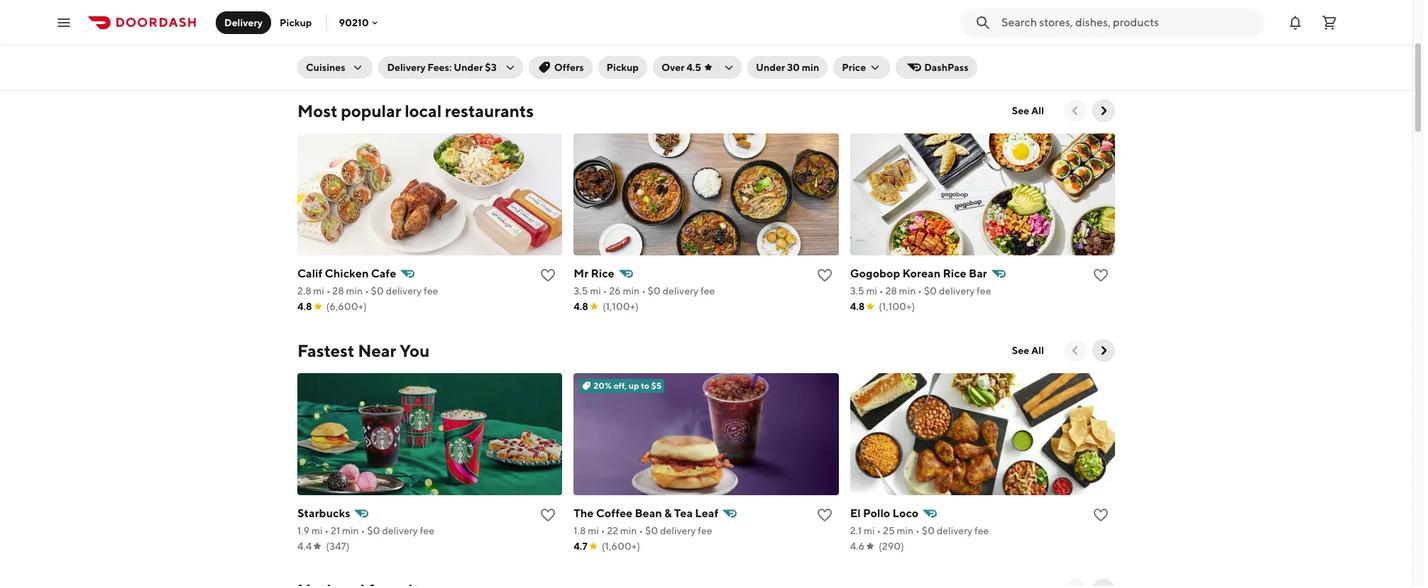 Task type: locate. For each thing, give the bounding box(es) containing it.
2 4.8 from the left
[[574, 301, 588, 312]]

0 horizontal spatial rice
[[591, 267, 614, 280]]

4.8 down mr
[[574, 301, 588, 312]]

28
[[332, 285, 344, 297], [885, 285, 897, 297]]

1 horizontal spatial pickup
[[607, 62, 639, 73]]

$​0 right 21
[[367, 525, 380, 537]]

offers
[[554, 62, 584, 73]]

rice
[[591, 267, 614, 280], [943, 267, 966, 280]]

1 28 from the left
[[332, 285, 344, 297]]

1 vertical spatial delivery
[[387, 62, 425, 73]]

learn up cuisines
[[323, 47, 349, 58]]

the coffee bean & tea leaf
[[574, 507, 718, 520]]

delivery down tea
[[660, 525, 696, 537]]

1 see all from the top
[[1012, 105, 1044, 116]]

$15+
[[426, 6, 447, 17]]

learn more up cuisines
[[323, 47, 376, 58]]

4.8
[[297, 301, 312, 312], [574, 301, 588, 312], [850, 301, 865, 312]]

orders
[[395, 6, 424, 17]]

1 vertical spatial previous button of carousel image
[[1068, 344, 1082, 358]]

see for most popular local restaurants
[[1012, 105, 1029, 116]]

fee
[[424, 285, 438, 297], [700, 285, 715, 297], [977, 285, 991, 297], [420, 525, 434, 537], [698, 525, 712, 537], [974, 525, 989, 537]]

0 horizontal spatial under
[[454, 62, 483, 73]]

min down gogobop korean rice bar
[[899, 285, 916, 297]]

chicken
[[325, 267, 369, 280]]

1 vertical spatial pickup button
[[598, 56, 647, 79]]

local
[[405, 101, 442, 121]]

under inside button
[[756, 62, 785, 73]]

more down valid
[[351, 47, 376, 58]]

1 horizontal spatial delivery
[[387, 62, 425, 73]]

under 30 min
[[756, 62, 819, 73]]

$​0 for starbucks
[[367, 525, 380, 537]]

0 vertical spatial next button of carousel image
[[1108, 20, 1122, 34]]

1 previous button of carousel image from the top
[[1068, 104, 1082, 118]]

1 horizontal spatial rice
[[943, 267, 966, 280]]

previous button of carousel image for fastest near you
[[1068, 344, 1082, 358]]

3 4.8 from the left
[[850, 301, 865, 312]]

4.8 for mr rice
[[574, 301, 588, 312]]

fee for starbucks
[[420, 525, 434, 537]]

to inside save up to $10 on orders $15+ with code 40deal, valid for 45 days upon signup
[[352, 6, 361, 17]]

$​0 right the 26 on the left of the page
[[648, 285, 661, 297]]

•
[[326, 285, 330, 297], [365, 285, 369, 297], [603, 285, 607, 297], [642, 285, 646, 297], [879, 285, 883, 297], [918, 285, 922, 297], [325, 525, 329, 537], [361, 525, 365, 537], [601, 525, 605, 537], [639, 525, 643, 537], [877, 525, 881, 537], [916, 525, 920, 537]]

0 horizontal spatial 4.8
[[297, 301, 312, 312]]

more up under 30 min
[[766, 50, 790, 61]]

upon
[[434, 20, 457, 31]]

2 vertical spatial next button of carousel image
[[1097, 344, 1111, 358]]

min for korean
[[899, 285, 916, 297]]

0 horizontal spatial up
[[338, 6, 350, 17]]

1 vertical spatial up
[[629, 380, 639, 391]]

learn up under 30 min
[[737, 50, 764, 61]]

under left 30 on the top right of the page
[[756, 62, 785, 73]]

0 vertical spatial pickup
[[280, 17, 312, 28]]

near
[[358, 341, 396, 361]]

1 3.5 from the left
[[574, 285, 588, 297]]

mi down gogobop
[[866, 285, 877, 297]]

delivery right the 26 on the left of the page
[[663, 285, 698, 297]]

learn more button
[[712, 0, 1115, 82], [314, 41, 384, 64], [729, 44, 799, 67]]

(347)
[[326, 541, 349, 552]]

learn more
[[323, 47, 376, 58], [737, 50, 790, 61]]

click to add this store to your saved list image for cafe
[[540, 267, 557, 284]]

0 vertical spatial to
[[352, 6, 361, 17]]

2 (1,100+) from the left
[[879, 301, 915, 312]]

delivery right 21
[[382, 525, 418, 537]]

(1,100+) down the 26 on the left of the page
[[603, 301, 639, 312]]

1 rice from the left
[[591, 267, 614, 280]]

2 rice from the left
[[943, 267, 966, 280]]

min for pollo
[[897, 525, 914, 537]]

1 horizontal spatial 28
[[885, 285, 897, 297]]

pickup button up cuisines
[[271, 11, 320, 34]]

0 horizontal spatial pickup
[[280, 17, 312, 28]]

0 vertical spatial up
[[338, 6, 350, 17]]

$​0 for the coffee bean & tea leaf
[[645, 525, 658, 537]]

2 horizontal spatial 4.8
[[850, 301, 865, 312]]

up up 40deal,
[[338, 6, 350, 17]]

next button of carousel image for most popular local restaurants
[[1097, 104, 1111, 118]]

mi down mr rice
[[590, 285, 601, 297]]

delivery right 25
[[937, 525, 972, 537]]

cuisines
[[306, 62, 345, 73]]

$​0
[[371, 285, 384, 297], [648, 285, 661, 297], [924, 285, 937, 297], [367, 525, 380, 537], [645, 525, 658, 537], [922, 525, 935, 537]]

up inside save up to $10 on orders $15+ with code 40deal, valid for 45 days upon signup
[[338, 6, 350, 17]]

off,
[[613, 380, 627, 391]]

delivery for starbucks
[[382, 525, 418, 537]]

$​0 for gogobop korean rice bar
[[924, 285, 937, 297]]

fee for the coffee bean & tea leaf
[[698, 525, 712, 537]]

pollo
[[863, 507, 890, 520]]

under left '$3'
[[454, 62, 483, 73]]

el pollo loco
[[850, 507, 919, 520]]

$​0 down bean
[[645, 525, 658, 537]]

to left $10
[[352, 6, 361, 17]]

0 vertical spatial see all link
[[1003, 99, 1053, 122]]

1 horizontal spatial to
[[641, 380, 649, 391]]

pickup button left over
[[598, 56, 647, 79]]

1 horizontal spatial under
[[756, 62, 785, 73]]

$​0 for el pollo loco
[[922, 525, 935, 537]]

1 horizontal spatial (1,100+)
[[879, 301, 915, 312]]

save up to $10 on orders $15+ with code 40deal, valid for 45 days upon signup
[[314, 6, 493, 31]]

1 vertical spatial see all link
[[1003, 339, 1053, 362]]

see all link for most popular local restaurants
[[1003, 99, 1053, 122]]

valid
[[359, 20, 380, 31]]

40deal,
[[314, 20, 357, 31]]

1 vertical spatial see all
[[1012, 345, 1044, 356]]

3.5 down mr
[[574, 285, 588, 297]]

4.8 down 2.8
[[297, 301, 312, 312]]

delivery down bar
[[939, 285, 975, 297]]

2 see all from the top
[[1012, 345, 1044, 356]]

learn more up under 30 min
[[737, 50, 790, 61]]

2 under from the left
[[756, 62, 785, 73]]

min right the 26 on the left of the page
[[623, 285, 640, 297]]

under
[[454, 62, 483, 73], [756, 62, 785, 73]]

next button of carousel image for fastest near you
[[1097, 344, 1111, 358]]

0 horizontal spatial 3.5
[[574, 285, 588, 297]]

0 vertical spatial see
[[1012, 105, 1029, 116]]

1 vertical spatial all
[[1031, 345, 1044, 356]]

min up (6,600+)
[[346, 285, 363, 297]]

$​0 down cafe
[[371, 285, 384, 297]]

up
[[338, 6, 350, 17], [629, 380, 639, 391]]

min right 22
[[620, 525, 637, 537]]

up right the off, at the left bottom of the page
[[629, 380, 639, 391]]

pickup left over
[[607, 62, 639, 73]]

mi
[[313, 285, 324, 297], [590, 285, 601, 297], [866, 285, 877, 297], [312, 525, 323, 537], [588, 525, 599, 537], [864, 525, 875, 537]]

over 4.5 button
[[653, 56, 742, 79]]

mi right "2.1"
[[864, 525, 875, 537]]

2 see from the top
[[1012, 345, 1029, 356]]

1 see all link from the top
[[1003, 99, 1053, 122]]

0 horizontal spatial to
[[352, 6, 361, 17]]

1 vertical spatial see
[[1012, 345, 1029, 356]]

to left $5
[[641, 380, 649, 391]]

4.8 for calif chicken cafe
[[297, 301, 312, 312]]

min for chicken
[[346, 285, 363, 297]]

fee for gogobop korean rice bar
[[977, 285, 991, 297]]

1 4.8 from the left
[[297, 301, 312, 312]]

all
[[1031, 105, 1044, 116], [1031, 345, 1044, 356]]

delivery for gogobop korean rice bar
[[939, 285, 975, 297]]

pickup button
[[271, 11, 320, 34], [598, 56, 647, 79]]

2 3.5 from the left
[[850, 285, 864, 297]]

0 horizontal spatial delivery
[[224, 17, 263, 28]]

$​0 right 25
[[922, 525, 935, 537]]

0 horizontal spatial pickup button
[[271, 11, 320, 34]]

fee for mr rice
[[700, 285, 715, 297]]

save
[[314, 6, 336, 17]]

to
[[352, 6, 361, 17], [641, 380, 649, 391]]

delivery down cafe
[[386, 285, 422, 297]]

$​0 down korean
[[924, 285, 937, 297]]

4.7
[[574, 541, 588, 552]]

21
[[331, 525, 340, 537]]

see all
[[1012, 105, 1044, 116], [1012, 345, 1044, 356]]

1.9 mi • 21 min • $​0 delivery fee
[[297, 525, 434, 537]]

28 down gogobop
[[885, 285, 897, 297]]

1 horizontal spatial 4.8
[[574, 301, 588, 312]]

min right 25
[[897, 525, 914, 537]]

2 see all link from the top
[[1003, 339, 1053, 362]]

2.8
[[297, 285, 311, 297]]

mi right 1.9
[[312, 525, 323, 537]]

0 horizontal spatial learn more
[[323, 47, 376, 58]]

0 horizontal spatial (1,100+)
[[603, 301, 639, 312]]

1 vertical spatial next button of carousel image
[[1097, 104, 1111, 118]]

delivery
[[224, 17, 263, 28], [387, 62, 425, 73]]

min for coffee
[[620, 525, 637, 537]]

1 all from the top
[[1031, 105, 1044, 116]]

2 28 from the left
[[885, 285, 897, 297]]

calif chicken cafe
[[297, 267, 396, 280]]

4.8 down gogobop
[[850, 301, 865, 312]]

1 horizontal spatial pickup button
[[598, 56, 647, 79]]

1 (1,100+) from the left
[[603, 301, 639, 312]]

delivery inside delivery button
[[224, 17, 263, 28]]

0 vertical spatial previous button of carousel image
[[1068, 104, 1082, 118]]

previous button of carousel image
[[1068, 104, 1082, 118], [1068, 344, 1082, 358]]

1 horizontal spatial 3.5
[[850, 285, 864, 297]]

0 vertical spatial see all
[[1012, 105, 1044, 116]]

pickup left save
[[280, 17, 312, 28]]

(1,100+) for rice
[[603, 301, 639, 312]]

min right 30 on the top right of the page
[[802, 62, 819, 73]]

$​0 for mr rice
[[648, 285, 661, 297]]

mi for calif chicken cafe
[[313, 285, 324, 297]]

0 horizontal spatial more
[[351, 47, 376, 58]]

Store search: begin typing to search for stores available on DoorDash text field
[[1001, 15, 1256, 30]]

more
[[351, 47, 376, 58], [766, 50, 790, 61]]

0 vertical spatial all
[[1031, 105, 1044, 116]]

mi right 2.8
[[313, 285, 324, 297]]

notification bell image
[[1287, 14, 1304, 31]]

2 previous button of carousel image from the top
[[1068, 344, 1082, 358]]

next button of carousel image
[[1097, 583, 1111, 586]]

next button of carousel image
[[1108, 20, 1122, 34], [1097, 104, 1111, 118], [1097, 344, 1111, 358]]

20%
[[594, 380, 612, 391]]

mi for mr rice
[[590, 285, 601, 297]]

0 horizontal spatial 28
[[332, 285, 344, 297]]

delivery
[[386, 285, 422, 297], [663, 285, 698, 297], [939, 285, 975, 297], [382, 525, 418, 537], [660, 525, 696, 537], [937, 525, 972, 537]]

28 up (6,600+)
[[332, 285, 344, 297]]

1 see from the top
[[1012, 105, 1029, 116]]

2.1 mi • 25 min • $​0 delivery fee
[[850, 525, 989, 537]]

3.5 down gogobop
[[850, 285, 864, 297]]

learn
[[323, 47, 349, 58], [737, 50, 764, 61]]

30
[[787, 62, 800, 73]]

0 vertical spatial delivery
[[224, 17, 263, 28]]

(1,100+) down the 3.5 mi • 28 min • $​0 delivery fee
[[879, 301, 915, 312]]

2.8 mi • 28 min • $​0 delivery fee
[[297, 285, 438, 297]]

mi for the coffee bean & tea leaf
[[588, 525, 599, 537]]

see all for fastest near you
[[1012, 345, 1044, 356]]

delivery button
[[216, 11, 271, 34]]

korean
[[902, 267, 941, 280]]

mi right 1.8
[[588, 525, 599, 537]]

rice left bar
[[943, 267, 966, 280]]

(1,100+)
[[603, 301, 639, 312], [879, 301, 915, 312]]

see all link
[[1003, 99, 1053, 122], [1003, 339, 1053, 362]]

loco
[[892, 507, 919, 520]]

1 vertical spatial pickup
[[607, 62, 639, 73]]

0 vertical spatial pickup button
[[271, 11, 320, 34]]

see for fastest near you
[[1012, 345, 1029, 356]]

2 all from the top
[[1031, 345, 1044, 356]]

rice up the 26 on the left of the page
[[591, 267, 614, 280]]

(6,600+)
[[326, 301, 367, 312]]

click to add this store to your saved list image
[[540, 267, 557, 284], [816, 267, 833, 284], [1092, 267, 1109, 284], [540, 507, 557, 524], [1092, 507, 1109, 524]]

click to add this store to your saved list image for loco
[[1092, 507, 1109, 524]]

fastest near you
[[297, 341, 429, 361]]



Task type: describe. For each thing, give the bounding box(es) containing it.
1.8 mi • 22 min • $​0 delivery fee
[[574, 525, 712, 537]]

code
[[471, 6, 493, 17]]

signup
[[459, 20, 489, 31]]

1 horizontal spatial up
[[629, 380, 639, 391]]

fee for calif chicken cafe
[[424, 285, 438, 297]]

all for fastest near you
[[1031, 345, 1044, 356]]

under 30 min button
[[747, 56, 828, 79]]

pickup for rightmost "pickup" button
[[607, 62, 639, 73]]

gogobop
[[850, 267, 900, 280]]

fee for el pollo loco
[[974, 525, 989, 537]]

min inside button
[[802, 62, 819, 73]]

4.4
[[297, 541, 312, 552]]

4.5
[[687, 62, 701, 73]]

28 for korean
[[885, 285, 897, 297]]

calif
[[297, 267, 322, 280]]

dashpass
[[924, 62, 968, 73]]

previous button of carousel image
[[1068, 583, 1082, 586]]

0 horizontal spatial learn
[[323, 47, 349, 58]]

mi for gogobop korean rice bar
[[866, 285, 877, 297]]

delivery fees: under $3
[[387, 62, 497, 73]]

see all link for fastest near you
[[1003, 339, 1053, 362]]

26
[[609, 285, 621, 297]]

gogobop korean rice bar
[[850, 267, 987, 280]]

2.1
[[850, 525, 862, 537]]

open menu image
[[55, 14, 72, 31]]

1 horizontal spatial learn
[[737, 50, 764, 61]]

for
[[382, 20, 395, 31]]

fastest
[[297, 341, 354, 361]]

delivery for delivery fees: under $3
[[387, 62, 425, 73]]

leaf
[[695, 507, 718, 520]]

(1,100+) for korean
[[879, 301, 915, 312]]

bean
[[635, 507, 662, 520]]

coffee
[[596, 507, 633, 520]]

$3
[[485, 62, 497, 73]]

offers button
[[529, 56, 592, 79]]

&
[[664, 507, 672, 520]]

min right 21
[[342, 525, 359, 537]]

over
[[661, 62, 684, 73]]

(290)
[[879, 541, 904, 552]]

starbucks
[[297, 507, 350, 520]]

1.8
[[574, 525, 586, 537]]

click to add this store to your saved list image for rice
[[1092, 267, 1109, 284]]

$10
[[363, 6, 380, 17]]

price button
[[833, 56, 890, 79]]

1 horizontal spatial more
[[766, 50, 790, 61]]

mr
[[574, 267, 588, 280]]

el
[[850, 507, 861, 520]]

cuisines button
[[297, 56, 373, 79]]

$​0 for calif chicken cafe
[[371, 285, 384, 297]]

25
[[883, 525, 895, 537]]

click to add this store to your saved list image
[[816, 507, 833, 524]]

90210 button
[[339, 17, 380, 28]]

delivery for the coffee bean & tea leaf
[[660, 525, 696, 537]]

cafe
[[371, 267, 396, 280]]

mr rice
[[574, 267, 614, 280]]

previous button of carousel image for most popular local restaurants
[[1068, 104, 1082, 118]]

1 horizontal spatial learn more
[[737, 50, 790, 61]]

(1,600+)
[[602, 541, 640, 552]]

3.5 mi • 28 min • $​0 delivery fee
[[850, 285, 991, 297]]

delivery for el pollo loco
[[937, 525, 972, 537]]

bar
[[969, 267, 987, 280]]

28 for chicken
[[332, 285, 344, 297]]

all for most popular local restaurants
[[1031, 105, 1044, 116]]

delivery for calif chicken cafe
[[386, 285, 422, 297]]

3.5 mi • 26 min • $​0 delivery fee
[[574, 285, 715, 297]]

20% off, up to $5
[[594, 380, 662, 391]]

delivery for mr rice
[[663, 285, 698, 297]]

you
[[400, 341, 429, 361]]

1 vertical spatial to
[[641, 380, 649, 391]]

3.5 for gogobop korean rice bar
[[850, 285, 864, 297]]

4.8 for gogobop korean rice bar
[[850, 301, 865, 312]]

45
[[397, 20, 409, 31]]

22
[[607, 525, 618, 537]]

1.9
[[297, 525, 310, 537]]

over 4.5
[[661, 62, 701, 73]]

mi for starbucks
[[312, 525, 323, 537]]

90210
[[339, 17, 369, 28]]

on
[[382, 6, 393, 17]]

0 items, open order cart image
[[1321, 14, 1338, 31]]

popular
[[341, 101, 401, 121]]

delivery for delivery
[[224, 17, 263, 28]]

days
[[411, 20, 432, 31]]

price
[[842, 62, 866, 73]]

pickup for left "pickup" button
[[280, 17, 312, 28]]

$5
[[651, 380, 662, 391]]

most
[[297, 101, 337, 121]]

most popular local restaurants link
[[297, 99, 534, 122]]

the
[[574, 507, 594, 520]]

4.6
[[850, 541, 864, 552]]

fees:
[[427, 62, 452, 73]]

tea
[[674, 507, 693, 520]]

1 under from the left
[[454, 62, 483, 73]]

min for rice
[[623, 285, 640, 297]]

3.5 for mr rice
[[574, 285, 588, 297]]

dashpass button
[[896, 56, 977, 79]]

with
[[449, 6, 469, 17]]

restaurants
[[445, 101, 534, 121]]

most popular local restaurants
[[297, 101, 534, 121]]

see all for most popular local restaurants
[[1012, 105, 1044, 116]]

mi for el pollo loco
[[864, 525, 875, 537]]

fastest near you link
[[297, 339, 429, 362]]



Task type: vqa. For each thing, say whether or not it's contained in the screenshot.
Salads
no



